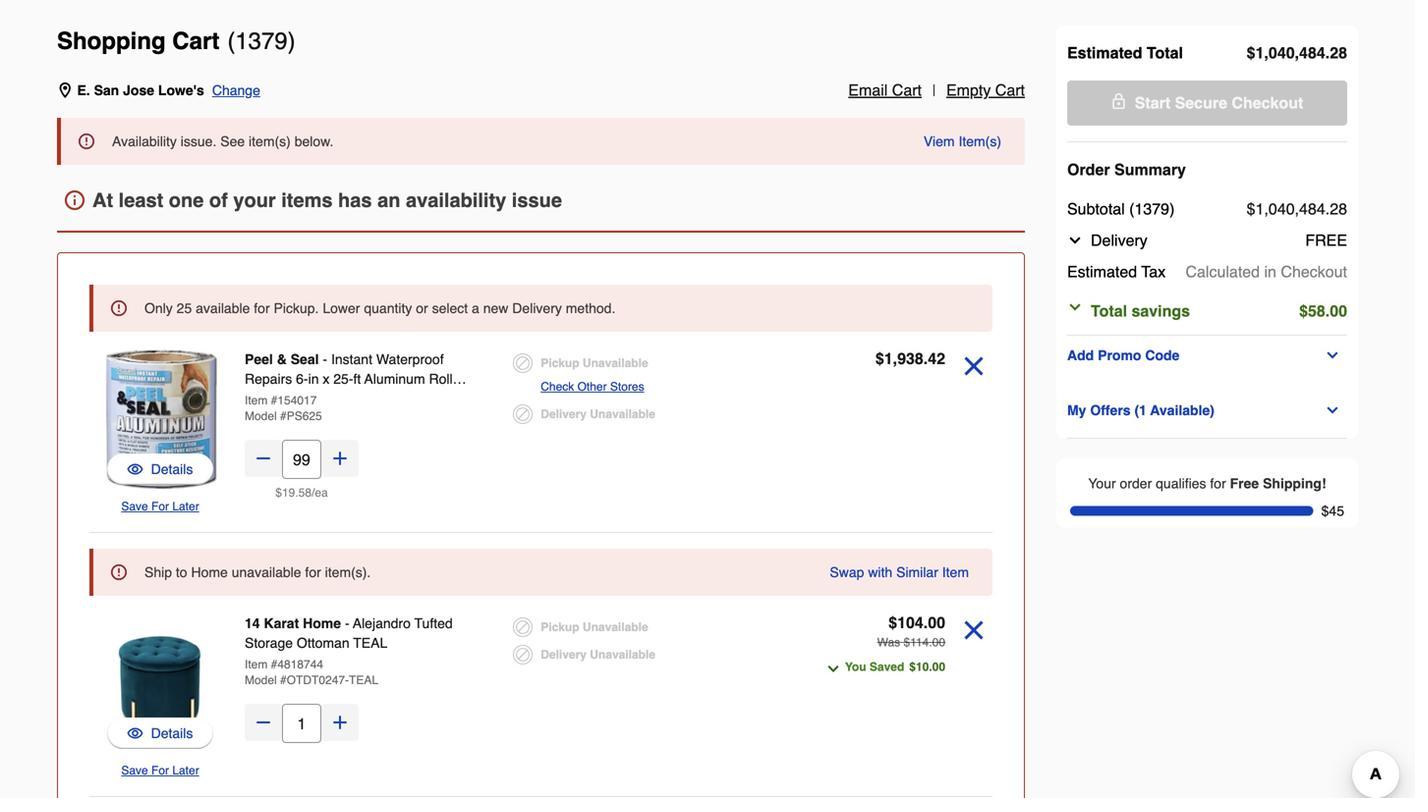Task type: vqa. For each thing, say whether or not it's contained in the screenshot.
Start
yes



Task type: locate. For each thing, give the bounding box(es) containing it.
later
[[172, 500, 199, 514], [172, 765, 199, 778]]

home for to
[[191, 565, 228, 581]]

model inside item #154017 model #ps625
[[245, 410, 277, 424]]

1 later from the top
[[172, 500, 199, 514]]

change
[[212, 83, 260, 98]]

2 estimated from the top
[[1067, 263, 1137, 281]]

details right quickview icon
[[151, 726, 193, 742]]

1,040,484 up start secure checkout
[[1256, 44, 1326, 62]]

option group
[[513, 350, 786, 428], [513, 614, 786, 669]]

cart right empty
[[995, 81, 1025, 99]]

item inside item #4818744 model #otdt0247-teal
[[245, 658, 268, 672]]

0 vertical spatial $ 1,040,484 . 28
[[1247, 44, 1347, 62]]

item right similar
[[942, 565, 969, 581]]

1,040,484
[[1256, 44, 1326, 62], [1256, 200, 1326, 218]]

0 vertical spatial -
[[323, 352, 327, 368]]

1 delivery unavailable from the top
[[541, 408, 655, 422]]

1 vertical spatial model
[[245, 674, 277, 688]]

1 vertical spatial details
[[151, 726, 193, 742]]

save
[[121, 500, 148, 514], [121, 765, 148, 778]]

1 horizontal spatial for
[[305, 565, 321, 581]]

1 block image from the top
[[513, 354, 533, 373]]

minus image down #4818744
[[254, 713, 273, 733]]

items
[[281, 189, 333, 212]]

1 vertical spatial checkout
[[1281, 263, 1347, 281]]

error image
[[79, 134, 94, 149]]

for for alejandro tufted storage ottoman teal
[[151, 765, 169, 778]]

0 vertical spatial teal
[[353, 636, 387, 652]]

1 vertical spatial error image
[[111, 565, 127, 581]]

1 horizontal spatial 58
[[1308, 302, 1326, 320]]

item down "repairs"
[[245, 394, 268, 408]]

block image for delivery unavailable
[[513, 405, 533, 425]]

error image left only in the left top of the page
[[111, 301, 127, 316]]

2 option group from the top
[[513, 614, 786, 669]]

1 vertical spatial pickup
[[541, 621, 579, 635]]

save for later down quickview icon
[[121, 765, 199, 778]]

empty cart
[[946, 81, 1025, 99]]

check other stores button
[[541, 377, 644, 397]]

1 pickup unavailable from the top
[[541, 357, 648, 371]]

savings
[[1132, 302, 1190, 320]]

2 later from the top
[[172, 765, 199, 778]]

2 save for later from the top
[[121, 765, 199, 778]]

later down alejandro tufted storage ottoman teal image
[[172, 765, 199, 778]]

1 for from the top
[[151, 500, 169, 514]]

total down 'estimated tax'
[[1091, 302, 1127, 320]]

minus image for instant waterproof repairs 6-in x 25-ft aluminum roll flashing
[[254, 449, 273, 469]]

ship to home unavailable for item(s).
[[144, 565, 371, 581]]

tax
[[1141, 263, 1166, 281]]

for left pickup.
[[254, 301, 270, 316]]

1 vertical spatial delivery unavailable
[[541, 649, 655, 662]]

item inside the swap with similar item button
[[942, 565, 969, 581]]

chevron down image up shipping!
[[1325, 403, 1341, 419]]

cart inside button
[[995, 81, 1025, 99]]

1 $ 1,040,484 . 28 from the top
[[1247, 44, 1347, 62]]

checkout down free
[[1281, 263, 1347, 281]]

$ right was
[[904, 636, 910, 650]]

2 $ 1,040,484 . 28 from the top
[[1247, 200, 1347, 218]]

home right to
[[191, 565, 228, 581]]

total up start
[[1147, 44, 1183, 62]]

0 vertical spatial total
[[1147, 44, 1183, 62]]

1 vertical spatial teal
[[349, 674, 378, 688]]

item(s)
[[249, 134, 291, 149]]

1 vertical spatial for
[[151, 765, 169, 778]]

details
[[151, 462, 193, 478], [151, 726, 193, 742]]

1 option group from the top
[[513, 350, 786, 428]]

1 vertical spatial home
[[303, 616, 341, 632]]

secure image
[[1111, 93, 1127, 109]]

checkout for calculated in checkout
[[1281, 263, 1347, 281]]

0 vertical spatial minus image
[[254, 449, 273, 469]]

email cart button
[[848, 79, 922, 102]]

1 1,040,484 from the top
[[1256, 44, 1326, 62]]

0 horizontal spatial cart
[[172, 28, 219, 55]]

for left free
[[1210, 476, 1226, 492]]

block image
[[513, 618, 533, 638], [513, 646, 533, 665]]

$ 1,040,484 . 28 up start secure checkout
[[1247, 44, 1347, 62]]

cart for empty
[[995, 81, 1025, 99]]

0 vertical spatial model
[[245, 410, 277, 424]]

$ 1,040,484 . 28 up free
[[1247, 200, 1347, 218]]

email cart
[[848, 81, 922, 99]]

details for instant waterproof repairs 6-in x 25-ft aluminum roll flashing
[[151, 462, 193, 478]]

2 details from the top
[[151, 726, 193, 742]]

details button
[[107, 454, 213, 485], [127, 460, 193, 480], [107, 718, 213, 750], [127, 724, 193, 744]]

1 block image from the top
[[513, 618, 533, 638]]

1 vertical spatial 1,040,484
[[1256, 200, 1326, 218]]

1 vertical spatial 58
[[298, 486, 312, 500]]

your order qualifies for free shipping!
[[1088, 476, 1326, 492]]

58 right 19
[[298, 486, 312, 500]]

order summary
[[1067, 161, 1186, 179]]

$45
[[1321, 504, 1344, 519]]

cart for shopping
[[172, 28, 219, 55]]

2 save from the top
[[121, 765, 148, 778]]

2 horizontal spatial cart
[[995, 81, 1025, 99]]

new
[[483, 301, 509, 316]]

model inside item #4818744 model #otdt0247-teal
[[245, 674, 277, 688]]

calculated
[[1186, 263, 1260, 281]]

instant
[[331, 352, 372, 368]]

2 pickup unavailable from the top
[[541, 621, 648, 635]]

0 vertical spatial error image
[[111, 301, 127, 316]]

checkout inside start secure checkout "button"
[[1232, 94, 1303, 112]]

1,040,484 up free
[[1256, 200, 1326, 218]]

0 vertical spatial in
[[1264, 263, 1277, 281]]

chevron down image
[[1067, 233, 1083, 249], [1067, 300, 1083, 315], [1325, 348, 1341, 364], [1325, 403, 1341, 419]]

model down the storage
[[245, 674, 277, 688]]

empty cart button
[[946, 79, 1025, 102]]

chevron down image up the add
[[1067, 300, 1083, 315]]

0 vertical spatial block image
[[513, 354, 533, 373]]

1 vertical spatial pickup unavailable
[[541, 621, 648, 635]]

1 vertical spatial block image
[[513, 405, 533, 425]]

info image
[[65, 191, 85, 210]]

home up the ottoman
[[303, 616, 341, 632]]

0 vertical spatial pickup
[[541, 357, 579, 371]]

0 vertical spatial save for later
[[121, 500, 199, 514]]

0 vertical spatial delivery unavailable
[[541, 408, 655, 422]]

e. san jose lowe's change
[[77, 83, 260, 98]]

0 vertical spatial for
[[151, 500, 169, 514]]

seal
[[291, 352, 319, 368]]

1 horizontal spatial cart
[[892, 81, 922, 99]]

karat
[[264, 616, 299, 632]]

estimated for estimated tax
[[1067, 263, 1137, 281]]

error image left ship
[[111, 565, 127, 581]]

1 vertical spatial -
[[345, 616, 349, 632]]

1 horizontal spatial in
[[1264, 263, 1277, 281]]

teal inside alejandro tufted storage ottoman teal
[[353, 636, 387, 652]]

secure
[[1175, 94, 1227, 112]]

0 horizontal spatial home
[[191, 565, 228, 581]]

empty
[[946, 81, 991, 99]]

lowe's
[[158, 83, 204, 98]]

$ 1,040,484 . 28 for (1379)
[[1247, 200, 1347, 218]]

teal
[[353, 636, 387, 652], [349, 674, 378, 688]]

58
[[1308, 302, 1326, 320], [298, 486, 312, 500]]

for
[[151, 500, 169, 514], [151, 765, 169, 778]]

cart left (
[[172, 28, 219, 55]]

1 vertical spatial minus image
[[254, 713, 273, 733]]

0 horizontal spatial total
[[1091, 302, 1127, 320]]

1 vertical spatial estimated
[[1067, 263, 1137, 281]]

ottoman
[[297, 636, 349, 652]]

1 vertical spatial block image
[[513, 646, 533, 665]]

save for later button down quickview image
[[121, 497, 199, 517]]

1 save for later from the top
[[121, 500, 199, 514]]

chevron down image
[[825, 662, 841, 678]]

/ea
[[312, 486, 328, 500]]

58 down calculated in checkout
[[1308, 302, 1326, 320]]

save for later button down quickview icon
[[121, 762, 199, 781]]

2 error image from the top
[[111, 565, 127, 581]]

$ 104 .00 was $ 114 .00
[[877, 614, 945, 650]]

1 vertical spatial $ 1,040,484 . 28
[[1247, 200, 1347, 218]]

0 vertical spatial save for later button
[[121, 497, 199, 517]]

in left x on the top of the page
[[308, 371, 319, 387]]

with
[[868, 565, 893, 581]]

available)
[[1150, 403, 1215, 419]]

0 horizontal spatial for
[[254, 301, 270, 316]]

1 vertical spatial save
[[121, 765, 148, 778]]

order
[[1120, 476, 1152, 492]]

teal down alejandro
[[353, 636, 387, 652]]

later for alejandro tufted storage ottoman teal
[[172, 765, 199, 778]]

cart right email
[[892, 81, 922, 99]]

issue.
[[181, 134, 217, 149]]

0 vertical spatial later
[[172, 500, 199, 514]]

0 vertical spatial home
[[191, 565, 228, 581]]

model down 'flashing'
[[245, 410, 277, 424]]

estimated total
[[1067, 44, 1183, 62]]

0 vertical spatial estimated
[[1067, 44, 1142, 62]]

1 details from the top
[[151, 462, 193, 478]]

option group for alejandro tufted storage ottoman teal
[[513, 614, 786, 669]]

item(s)
[[959, 134, 1001, 149]]

teal inside item #4818744 model #otdt0247-teal
[[349, 674, 378, 688]]

later up to
[[172, 500, 199, 514]]

2 28 from the top
[[1330, 200, 1347, 218]]

0 vertical spatial pickup unavailable
[[541, 357, 648, 371]]

save for alejandro tufted storage ottoman teal
[[121, 765, 148, 778]]

2 save for later button from the top
[[121, 762, 199, 781]]

0 vertical spatial stepper number input field with increment and decrement buttons number field
[[282, 440, 321, 480]]

.
[[1326, 44, 1330, 62], [1326, 200, 1330, 218], [924, 350, 928, 368], [295, 486, 298, 500]]

chevron down image down subtotal
[[1067, 233, 1083, 249]]

1 save for later button from the top
[[121, 497, 199, 517]]

cart inside "button"
[[892, 81, 922, 99]]

estimated up secure image
[[1067, 44, 1142, 62]]

pickup
[[541, 357, 579, 371], [541, 621, 579, 635]]

2 block image from the top
[[513, 405, 533, 425]]

1 model from the top
[[245, 410, 277, 424]]

one
[[169, 189, 204, 212]]

1 vertical spatial for
[[1210, 476, 1226, 492]]

item down the storage
[[245, 658, 268, 672]]

availability
[[406, 189, 506, 212]]

2 block image from the top
[[513, 646, 533, 665]]

1 save from the top
[[121, 500, 148, 514]]

code
[[1145, 348, 1180, 364]]

estimated
[[1067, 44, 1142, 62], [1067, 263, 1137, 281]]

0 horizontal spatial -
[[323, 352, 327, 368]]

1 vertical spatial save for later
[[121, 765, 199, 778]]

1 vertical spatial in
[[308, 371, 319, 387]]

peel & seal -
[[245, 352, 331, 368]]

2 for from the top
[[151, 765, 169, 778]]

2 delivery unavailable from the top
[[541, 649, 655, 662]]

chevron down image inside my offers (1 available) link
[[1325, 403, 1341, 419]]

0 vertical spatial block image
[[513, 618, 533, 638]]

for down alejandro tufted storage ottoman teal image
[[151, 765, 169, 778]]

2 model from the top
[[245, 674, 277, 688]]

1 vertical spatial option group
[[513, 614, 786, 669]]

2 1,040,484 from the top
[[1256, 200, 1326, 218]]

1 estimated from the top
[[1067, 44, 1142, 62]]

estimated for estimated total
[[1067, 44, 1142, 62]]

model
[[245, 410, 277, 424], [245, 674, 277, 688]]

teal for ottoman
[[353, 636, 387, 652]]

1 horizontal spatial home
[[303, 616, 341, 632]]

$ left /ea
[[275, 486, 282, 500]]

$ 1,040,484 . 28
[[1247, 44, 1347, 62], [1247, 200, 1347, 218]]

chevron down image down the $ 58 .00
[[1325, 348, 1341, 364]]

checkout right secure
[[1232, 94, 1303, 112]]

in
[[1264, 263, 1277, 281], [308, 371, 319, 387]]

quickview image
[[127, 724, 143, 744]]

save for later down quickview image
[[121, 500, 199, 514]]

.00
[[1326, 302, 1347, 320], [924, 614, 945, 632], [929, 636, 945, 650], [929, 661, 945, 675]]

unavailable
[[232, 565, 301, 581]]

1 vertical spatial stepper number input field with increment and decrement buttons number field
[[282, 705, 321, 744]]

25
[[177, 301, 192, 316]]

14
[[245, 616, 260, 632]]

see
[[220, 134, 245, 149]]

promo
[[1098, 348, 1141, 364]]

1 horizontal spatial -
[[345, 616, 349, 632]]

0 horizontal spatial 58
[[298, 486, 312, 500]]

- for alejandro
[[345, 616, 349, 632]]

0 vertical spatial option group
[[513, 350, 786, 428]]

0 horizontal spatial in
[[308, 371, 319, 387]]

instant waterproof repairs 6-in x 25-ft aluminum roll flashing image
[[89, 348, 231, 489]]

for up ship
[[151, 500, 169, 514]]

for left item(s).
[[305, 565, 321, 581]]

teal up plus icon
[[349, 674, 378, 688]]

cart for email
[[892, 81, 922, 99]]

1 vertical spatial 28
[[1330, 200, 1347, 218]]

0 vertical spatial 28
[[1330, 44, 1347, 62]]

)
[[288, 28, 296, 55]]

0 vertical spatial 1,040,484
[[1256, 44, 1326, 62]]

Stepper number input field with increment and decrement buttons number field
[[282, 440, 321, 480], [282, 705, 321, 744]]

error image
[[111, 301, 127, 316], [111, 565, 127, 581]]

block image
[[513, 354, 533, 373], [513, 405, 533, 425]]

estimated left tax on the right top
[[1067, 263, 1137, 281]]

for for available
[[254, 301, 270, 316]]

114
[[910, 636, 929, 650]]

minus image
[[254, 449, 273, 469], [254, 713, 273, 733]]

104
[[897, 614, 924, 632]]

0 vertical spatial save
[[121, 500, 148, 514]]

ft
[[353, 371, 361, 387]]

0 vertical spatial for
[[254, 301, 270, 316]]

2 horizontal spatial for
[[1210, 476, 1226, 492]]

2 vertical spatial item
[[245, 658, 268, 672]]

stepper number input field with increment and decrement buttons number field left plus icon
[[282, 705, 321, 744]]

option group for instant waterproof repairs 6-in x 25-ft aluminum roll flashing
[[513, 350, 786, 428]]

1 vertical spatial save for later button
[[121, 762, 199, 781]]

qualifies
[[1156, 476, 1206, 492]]

- up the ottoman
[[345, 616, 349, 632]]

2 stepper number input field with increment and decrement buttons number field from the top
[[282, 705, 321, 744]]

in right calculated
[[1264, 263, 1277, 281]]

0 vertical spatial item
[[245, 394, 268, 408]]

1 vertical spatial item
[[942, 565, 969, 581]]

0 vertical spatial details
[[151, 462, 193, 478]]

stepper number input field with increment and decrement buttons number field up $ 19 . 58 /ea
[[282, 440, 321, 480]]

teal for #otdt0247-
[[349, 674, 378, 688]]

1 vertical spatial later
[[172, 765, 199, 778]]

pickup unavailable
[[541, 357, 648, 371], [541, 621, 648, 635]]

1 minus image from the top
[[254, 449, 273, 469]]

1 vertical spatial total
[[1091, 302, 1127, 320]]

minus image down item #154017 model #ps625
[[254, 449, 273, 469]]

swap
[[830, 565, 864, 581]]

-
[[323, 352, 327, 368], [345, 616, 349, 632]]

model for instant waterproof repairs 6-in x 25-ft aluminum roll flashing
[[245, 410, 277, 424]]

remove item image
[[957, 350, 991, 383]]

roll
[[429, 371, 453, 387]]

item inside item #154017 model #ps625
[[245, 394, 268, 408]]

0 vertical spatial checkout
[[1232, 94, 1303, 112]]

save down quickview image
[[121, 500, 148, 514]]

only 25 available for pickup. lower quantity or select a new delivery method.
[[144, 301, 616, 316]]

2 minus image from the top
[[254, 713, 273, 733]]

save down quickview icon
[[121, 765, 148, 778]]

#otdt0247-
[[280, 674, 349, 688]]

1 stepper number input field with increment and decrement buttons number field from the top
[[282, 440, 321, 480]]

save for instant waterproof repairs 6-in x 25-ft aluminum roll flashing
[[121, 500, 148, 514]]

1 error image from the top
[[111, 301, 127, 316]]

details right quickview image
[[151, 462, 193, 478]]

- up x on the top of the page
[[323, 352, 327, 368]]

your
[[233, 189, 276, 212]]

1 28 from the top
[[1330, 44, 1347, 62]]

model for alejandro tufted storage ottoman teal
[[245, 674, 277, 688]]

a
[[472, 301, 479, 316]]

lower
[[323, 301, 360, 316]]



Task type: describe. For each thing, give the bounding box(es) containing it.
item #154017 model #ps625
[[245, 394, 322, 424]]

has
[[338, 189, 372, 212]]

.00 up 114
[[924, 614, 945, 632]]

alejandro tufted storage ottoman teal
[[245, 616, 453, 652]]

.00 up 10
[[929, 636, 945, 650]]

subtotal (1379)
[[1067, 200, 1175, 218]]

item for alejandro tufted storage ottoman teal
[[245, 658, 268, 672]]

1 pickup from the top
[[541, 357, 579, 371]]

$ up was
[[889, 614, 897, 632]]

delivery unavailable for instant waterproof repairs 6-in x 25-ft aluminum roll flashing
[[541, 408, 655, 422]]

available
[[196, 301, 250, 316]]

san
[[94, 83, 119, 98]]

10
[[916, 661, 929, 675]]

#154017
[[271, 394, 317, 408]]

delivery unavailable for alejandro tufted storage ottoman teal
[[541, 649, 655, 662]]

details for alejandro tufted storage ottoman teal
[[151, 726, 193, 742]]

25-
[[333, 371, 353, 387]]

tufted
[[414, 616, 453, 632]]

stepper number input field with increment and decrement buttons number field for 6-
[[282, 440, 321, 480]]

#ps625
[[280, 410, 322, 424]]

28 for estimated total
[[1330, 44, 1347, 62]]

stepper number input field with increment and decrement buttons number field for ottoman
[[282, 705, 321, 744]]

you saved $ 10 .00
[[845, 661, 945, 675]]

shopping
[[57, 28, 166, 55]]

you
[[845, 661, 866, 675]]

remove item image
[[957, 614, 991, 648]]

$ down 114
[[909, 661, 916, 675]]

item for instant waterproof repairs 6-in x 25-ft aluminum roll flashing
[[245, 394, 268, 408]]

to
[[176, 565, 187, 581]]

ship
[[144, 565, 172, 581]]

similar
[[896, 565, 938, 581]]

14 karat home -
[[245, 616, 353, 632]]

plus image
[[330, 713, 350, 733]]

calculated in checkout
[[1186, 263, 1347, 281]]

$ up start secure checkout
[[1247, 44, 1256, 62]]

later for instant waterproof repairs 6-in x 25-ft aluminum roll flashing
[[172, 500, 199, 514]]

of
[[209, 189, 228, 212]]

28 for subtotal (1379)
[[1330, 200, 1347, 218]]

stores
[[610, 380, 644, 394]]

quickview image
[[127, 460, 143, 480]]

alejandro tufted storage ottoman teal image
[[89, 612, 231, 754]]

1,040,484 for estimated total
[[1256, 44, 1326, 62]]

waterproof
[[376, 352, 444, 368]]

check other stores
[[541, 380, 644, 394]]

block image for delivery unavailable
[[513, 646, 533, 665]]

free
[[1305, 231, 1347, 250]]

subtotal
[[1067, 200, 1125, 218]]

start secure checkout
[[1135, 94, 1303, 112]]

swap with similar item
[[830, 565, 969, 581]]

- for instant
[[323, 352, 327, 368]]

save for later button for alejandro tufted storage ottoman teal
[[121, 762, 199, 781]]

add promo code link
[[1067, 344, 1347, 368]]

storage
[[245, 636, 293, 652]]

select
[[432, 301, 468, 316]]

or
[[416, 301, 428, 316]]

block image for pickup unavailable
[[513, 354, 533, 373]]

$ 1,040,484 . 28 for total
[[1247, 44, 1347, 62]]

alejandro
[[353, 616, 411, 632]]

error image for instant waterproof repairs 6-in x 25-ft aluminum roll flashing
[[111, 301, 127, 316]]

1,040,484 for subtotal (1379)
[[1256, 200, 1326, 218]]

aluminum
[[364, 371, 425, 387]]

quantity
[[364, 301, 412, 316]]

plus image
[[330, 449, 350, 469]]

instant waterproof repairs 6-in x 25-ft aluminum roll flashing
[[245, 352, 453, 407]]

was
[[877, 636, 900, 650]]

my
[[1067, 403, 1086, 419]]

an
[[377, 189, 400, 212]]

e.
[[77, 83, 90, 98]]

least
[[119, 189, 163, 212]]

1 horizontal spatial total
[[1147, 44, 1183, 62]]

item(s).
[[325, 565, 371, 581]]

viem item(s)
[[924, 134, 1001, 149]]

(
[[227, 28, 235, 55]]

block image for pickup unavailable
[[513, 618, 533, 638]]

for for instant waterproof repairs 6-in x 25-ft aluminum roll flashing
[[151, 500, 169, 514]]

below.
[[295, 134, 334, 149]]

(1
[[1135, 403, 1147, 419]]

shipping!
[[1263, 476, 1326, 492]]

$ 19 . 58 /ea
[[275, 486, 328, 500]]

shopping cart ( 1379 )
[[57, 28, 296, 55]]

for for qualifies
[[1210, 476, 1226, 492]]

.00 down free
[[1326, 302, 1347, 320]]

&
[[277, 352, 287, 368]]

viem item(s) button
[[924, 132, 1001, 151]]

in inside instant waterproof repairs 6-in x 25-ft aluminum roll flashing
[[308, 371, 319, 387]]

my offers (1 available) link
[[1067, 399, 1347, 423]]

saved
[[870, 661, 904, 675]]

only
[[144, 301, 173, 316]]

$ 1,938 . 42
[[875, 350, 945, 368]]

home for karat
[[303, 616, 341, 632]]

$ left "42" at the top of page
[[875, 350, 884, 368]]

2 pickup from the top
[[541, 621, 579, 635]]

my offers (1 available)
[[1067, 403, 1215, 419]]

$ down calculated in checkout
[[1299, 302, 1308, 320]]

check
[[541, 380, 574, 394]]

$ up calculated in checkout
[[1247, 200, 1256, 218]]

2 vertical spatial for
[[305, 565, 321, 581]]

flashing
[[245, 391, 297, 407]]

x
[[323, 371, 330, 387]]

estimated tax
[[1067, 263, 1166, 281]]

summary
[[1114, 161, 1186, 179]]

save for later for alejandro tufted storage ottoman teal
[[121, 765, 199, 778]]

19
[[282, 486, 295, 500]]

other
[[577, 380, 607, 394]]

.00 down 114
[[929, 661, 945, 675]]

swap with similar item button
[[830, 563, 969, 583]]

repairs
[[245, 371, 292, 387]]

method.
[[566, 301, 616, 316]]

email
[[848, 81, 888, 99]]

availability
[[112, 134, 177, 149]]

checkout for start secure checkout
[[1232, 94, 1303, 112]]

save for later for instant waterproof repairs 6-in x 25-ft aluminum roll flashing
[[121, 500, 199, 514]]

at least one of your items has an availability issue
[[92, 189, 562, 212]]

chevron down image inside add promo code link
[[1325, 348, 1341, 364]]

your
[[1088, 476, 1116, 492]]

(1379)
[[1129, 200, 1175, 218]]

availability issue. see item(s) below.
[[112, 134, 334, 149]]

order
[[1067, 161, 1110, 179]]

free
[[1230, 476, 1259, 492]]

minus image for alejandro tufted storage ottoman teal
[[254, 713, 273, 733]]

0 vertical spatial 58
[[1308, 302, 1326, 320]]

save for later button for instant waterproof repairs 6-in x 25-ft aluminum roll flashing
[[121, 497, 199, 517]]

jose
[[123, 83, 154, 98]]

add promo code
[[1067, 348, 1180, 364]]

error image for alejandro tufted storage ottoman teal
[[111, 565, 127, 581]]

start
[[1135, 94, 1171, 112]]

location image
[[57, 83, 73, 98]]

6-
[[296, 371, 308, 387]]



